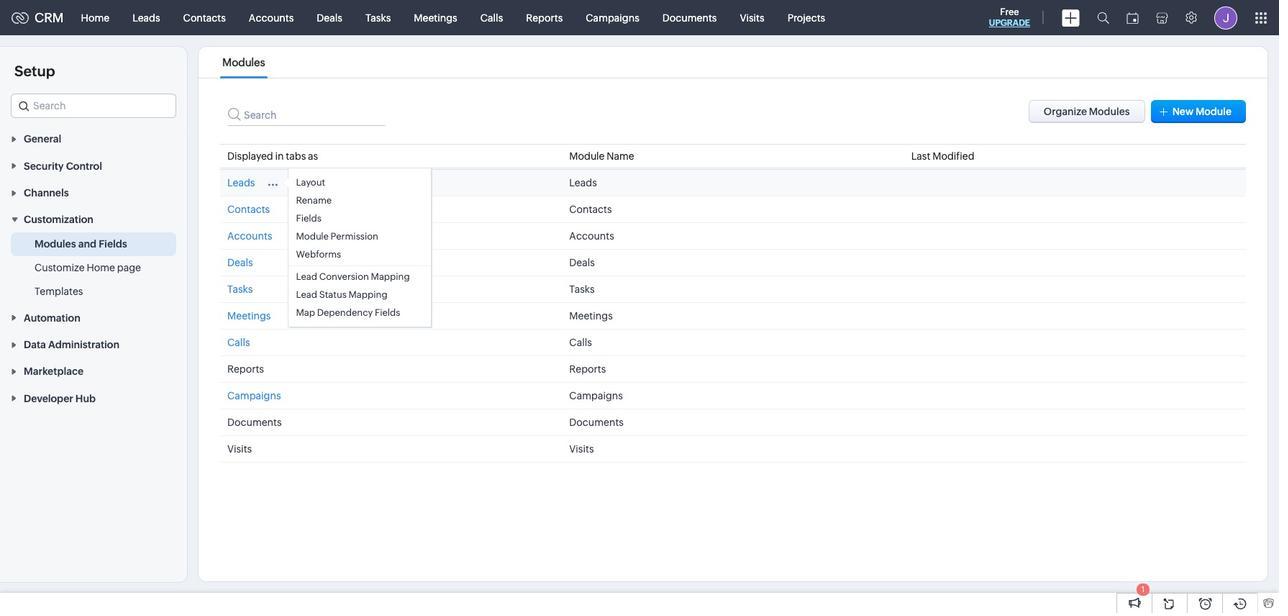 Task type: describe. For each thing, give the bounding box(es) containing it.
1 vertical spatial mapping
[[349, 289, 388, 300]]

1 horizontal spatial deals
[[317, 12, 342, 23]]

2 lead from the top
[[296, 289, 317, 300]]

module inside button
[[1196, 106, 1232, 117]]

1 horizontal spatial module
[[569, 150, 605, 162]]

modified
[[933, 150, 975, 162]]

1
[[1142, 585, 1145, 594]]

marketplace
[[24, 366, 84, 377]]

2 horizontal spatial tasks
[[569, 283, 595, 295]]

logo image
[[12, 12, 29, 23]]

lead conversion mapping lead status mapping map dependency fields
[[296, 271, 410, 318]]

0 vertical spatial mapping
[[371, 271, 410, 282]]

1 lead from the top
[[296, 271, 317, 282]]

projects link
[[776, 0, 837, 35]]

0 vertical spatial tasks link
[[354, 0, 402, 35]]

1 horizontal spatial contacts
[[227, 204, 270, 215]]

calendar image
[[1127, 12, 1139, 23]]

name
[[607, 150, 634, 162]]

page
[[117, 262, 141, 274]]

templates link
[[35, 284, 83, 299]]

2 horizontal spatial documents
[[663, 12, 717, 23]]

general
[[24, 133, 61, 145]]

new module button
[[1151, 100, 1246, 123]]

setup
[[14, 63, 55, 79]]

documents link
[[651, 0, 729, 35]]

administration
[[48, 339, 119, 350]]

0 horizontal spatial calls
[[227, 337, 250, 348]]

developer hub
[[24, 393, 96, 404]]

in
[[275, 150, 284, 162]]

security control button
[[0, 152, 187, 179]]

module inside layout rename fields module permission webforms
[[296, 231, 329, 242]]

2 horizontal spatial reports
[[569, 363, 606, 375]]

new
[[1173, 106, 1194, 117]]

1 horizontal spatial meetings
[[414, 12, 457, 23]]

Search text field
[[227, 100, 386, 126]]

2 horizontal spatial contacts
[[569, 204, 612, 215]]

1 vertical spatial leads link
[[227, 177, 255, 189]]

2 horizontal spatial meetings
[[569, 310, 613, 322]]

data administration
[[24, 339, 119, 350]]

0 horizontal spatial meetings
[[227, 310, 271, 322]]

channels
[[24, 187, 69, 199]]

profile image
[[1215, 6, 1238, 29]]

modules link
[[220, 56, 267, 68]]

contacts inside 'link'
[[183, 12, 226, 23]]

projects
[[788, 12, 825, 23]]

general button
[[0, 125, 187, 152]]

and
[[78, 238, 97, 250]]

1 horizontal spatial campaigns link
[[574, 0, 651, 35]]

2 horizontal spatial leads
[[569, 177, 597, 189]]

0 horizontal spatial deals link
[[227, 257, 253, 268]]

automation
[[24, 312, 80, 324]]

0 vertical spatial contacts link
[[172, 0, 237, 35]]

last
[[911, 150, 931, 162]]

last modified
[[911, 150, 975, 162]]

1 horizontal spatial deals link
[[305, 0, 354, 35]]

reports inside reports link
[[526, 12, 563, 23]]

module name
[[569, 150, 634, 162]]

campaigns inside campaigns link
[[586, 12, 640, 23]]

security
[[24, 160, 64, 172]]

profile element
[[1206, 0, 1246, 35]]

1 horizontal spatial documents
[[569, 417, 624, 428]]

customization
[[24, 214, 94, 225]]

0 horizontal spatial tasks link
[[227, 283, 253, 295]]

hub
[[75, 393, 96, 404]]

1 horizontal spatial calls
[[480, 12, 503, 23]]

fields for and
[[99, 238, 127, 250]]

1 vertical spatial contacts link
[[227, 204, 270, 215]]

modules for modules
[[222, 56, 265, 68]]

0 horizontal spatial deals
[[227, 257, 253, 268]]

displayed
[[227, 150, 273, 162]]

modules and fields
[[35, 238, 127, 250]]

as
[[308, 150, 318, 162]]

0 vertical spatial home
[[81, 12, 109, 23]]

1 vertical spatial accounts link
[[227, 230, 272, 242]]



Task type: vqa. For each thing, say whether or not it's contained in the screenshot.
Meeting for -
no



Task type: locate. For each thing, give the bounding box(es) containing it.
1 horizontal spatial fields
[[296, 213, 322, 224]]

0 horizontal spatial leads
[[132, 12, 160, 23]]

0 vertical spatial module
[[1196, 106, 1232, 117]]

developer hub button
[[0, 385, 187, 411]]

meetings link
[[402, 0, 469, 35], [227, 310, 271, 322]]

1 vertical spatial module
[[569, 150, 605, 162]]

home right crm
[[81, 12, 109, 23]]

deals link
[[305, 0, 354, 35], [227, 257, 253, 268]]

customization button
[[0, 206, 187, 233]]

fields for rename
[[296, 213, 322, 224]]

templates
[[35, 286, 83, 297]]

accounts
[[249, 12, 294, 23], [227, 230, 272, 242], [569, 230, 614, 242]]

fields down rename
[[296, 213, 322, 224]]

0 horizontal spatial leads link
[[121, 0, 172, 35]]

home
[[81, 12, 109, 23], [87, 262, 115, 274]]

tasks
[[365, 12, 391, 23], [227, 283, 253, 295], [569, 283, 595, 295]]

1 horizontal spatial leads link
[[227, 177, 255, 189]]

None field
[[11, 94, 176, 118]]

tasks link
[[354, 0, 402, 35], [227, 283, 253, 295]]

1 horizontal spatial leads
[[227, 177, 255, 189]]

home link
[[70, 0, 121, 35]]

0 horizontal spatial documents
[[227, 417, 282, 428]]

layout
[[296, 177, 325, 188]]

0 horizontal spatial reports
[[227, 363, 264, 375]]

1 vertical spatial calls link
[[227, 337, 250, 348]]

1 vertical spatial home
[[87, 262, 115, 274]]

1 horizontal spatial modules
[[222, 56, 265, 68]]

crm link
[[12, 10, 64, 25]]

fields inside layout rename fields module permission webforms
[[296, 213, 322, 224]]

conversion
[[319, 271, 369, 282]]

1 vertical spatial deals link
[[227, 257, 253, 268]]

module up 'webforms'
[[296, 231, 329, 242]]

0 horizontal spatial visits
[[227, 443, 252, 455]]

fields right and
[[99, 238, 127, 250]]

create menu element
[[1053, 0, 1089, 35]]

0 horizontal spatial modules
[[35, 238, 76, 250]]

contacts link down displayed
[[227, 204, 270, 215]]

tabs
[[286, 150, 306, 162]]

leads down displayed
[[227, 177, 255, 189]]

0 horizontal spatial fields
[[99, 238, 127, 250]]

meetings
[[414, 12, 457, 23], [227, 310, 271, 322], [569, 310, 613, 322]]

map
[[296, 307, 315, 318]]

layout rename fields module permission webforms
[[296, 177, 378, 260]]

leads down module name
[[569, 177, 597, 189]]

0 horizontal spatial contacts
[[183, 12, 226, 23]]

free
[[1000, 6, 1019, 17]]

control
[[66, 160, 102, 172]]

0 vertical spatial leads link
[[121, 0, 172, 35]]

1 vertical spatial meetings link
[[227, 310, 271, 322]]

customize home page
[[35, 262, 141, 274]]

customization region
[[0, 233, 187, 304]]

contacts
[[183, 12, 226, 23], [227, 204, 270, 215], [569, 204, 612, 215]]

None button
[[1029, 100, 1145, 123]]

data administration button
[[0, 331, 187, 358]]

campaigns
[[586, 12, 640, 23], [227, 390, 281, 402], [569, 390, 623, 402]]

1 horizontal spatial calls link
[[469, 0, 515, 35]]

lead
[[296, 271, 317, 282], [296, 289, 317, 300]]

home down and
[[87, 262, 115, 274]]

documents
[[663, 12, 717, 23], [227, 417, 282, 428], [569, 417, 624, 428]]

fields right dependency
[[375, 307, 400, 318]]

leads
[[132, 12, 160, 23], [227, 177, 255, 189], [569, 177, 597, 189]]

modules and fields link
[[35, 237, 127, 251]]

leads right home link
[[132, 12, 160, 23]]

fields inside customization region
[[99, 238, 127, 250]]

0 vertical spatial deals link
[[305, 0, 354, 35]]

modules for modules and fields
[[35, 238, 76, 250]]

0 vertical spatial calls link
[[469, 0, 515, 35]]

2 horizontal spatial visits
[[740, 12, 765, 23]]

0 vertical spatial meetings link
[[402, 0, 469, 35]]

2 horizontal spatial calls
[[569, 337, 592, 348]]

displayed in tabs as
[[227, 150, 318, 162]]

permission
[[331, 231, 378, 242]]

0 horizontal spatial campaigns link
[[227, 390, 281, 402]]

lead up map
[[296, 289, 317, 300]]

marketplace button
[[0, 358, 187, 385]]

calls
[[480, 12, 503, 23], [227, 337, 250, 348], [569, 337, 592, 348]]

lead down 'webforms'
[[296, 271, 317, 282]]

1 vertical spatial tasks link
[[227, 283, 253, 295]]

status
[[319, 289, 347, 300]]

automation button
[[0, 304, 187, 331]]

webforms
[[296, 249, 341, 260]]

2 vertical spatial fields
[[375, 307, 400, 318]]

modules inside customization region
[[35, 238, 76, 250]]

module left name
[[569, 150, 605, 162]]

1 vertical spatial campaigns link
[[227, 390, 281, 402]]

2 horizontal spatial fields
[[375, 307, 400, 318]]

2 horizontal spatial deals
[[569, 257, 595, 268]]

Search text field
[[12, 94, 176, 117]]

mapping up dependency
[[349, 289, 388, 300]]

search element
[[1089, 0, 1118, 35]]

0 vertical spatial lead
[[296, 271, 317, 282]]

visits link
[[729, 0, 776, 35]]

free upgrade
[[989, 6, 1030, 28]]

contacts up modules link
[[183, 12, 226, 23]]

0 horizontal spatial meetings link
[[227, 310, 271, 322]]

new module
[[1173, 106, 1232, 117]]

contacts down displayed
[[227, 204, 270, 215]]

1 horizontal spatial visits
[[569, 443, 594, 455]]

contacts down module name
[[569, 204, 612, 215]]

rename
[[296, 195, 332, 206]]

0 horizontal spatial tasks
[[227, 283, 253, 295]]

upgrade
[[989, 18, 1030, 28]]

0 horizontal spatial calls link
[[227, 337, 250, 348]]

0 vertical spatial campaigns link
[[574, 0, 651, 35]]

1 horizontal spatial reports
[[526, 12, 563, 23]]

home inside customization region
[[87, 262, 115, 274]]

2 horizontal spatial module
[[1196, 106, 1232, 117]]

1 vertical spatial lead
[[296, 289, 317, 300]]

fields inside lead conversion mapping lead status mapping map dependency fields
[[375, 307, 400, 318]]

contacts link
[[172, 0, 237, 35], [227, 204, 270, 215]]

crm
[[35, 10, 64, 25]]

module
[[1196, 106, 1232, 117], [569, 150, 605, 162], [296, 231, 329, 242]]

0 vertical spatial accounts link
[[237, 0, 305, 35]]

module right new
[[1196, 106, 1232, 117]]

0 horizontal spatial module
[[296, 231, 329, 242]]

leads link
[[121, 0, 172, 35], [227, 177, 255, 189]]

create menu image
[[1062, 9, 1080, 26]]

visits
[[740, 12, 765, 23], [227, 443, 252, 455], [569, 443, 594, 455]]

data
[[24, 339, 46, 350]]

1 horizontal spatial meetings link
[[402, 0, 469, 35]]

1 horizontal spatial tasks
[[365, 12, 391, 23]]

reports
[[526, 12, 563, 23], [227, 363, 264, 375], [569, 363, 606, 375]]

2 vertical spatial module
[[296, 231, 329, 242]]

dependency
[[317, 307, 373, 318]]

calls link
[[469, 0, 515, 35], [227, 337, 250, 348]]

contacts link up modules link
[[172, 0, 237, 35]]

0 vertical spatial fields
[[296, 213, 322, 224]]

fields
[[296, 213, 322, 224], [99, 238, 127, 250], [375, 307, 400, 318]]

1 horizontal spatial tasks link
[[354, 0, 402, 35]]

developer
[[24, 393, 73, 404]]

accounts link
[[237, 0, 305, 35], [227, 230, 272, 242]]

mapping right conversion
[[371, 271, 410, 282]]

security control
[[24, 160, 102, 172]]

deals
[[317, 12, 342, 23], [227, 257, 253, 268], [569, 257, 595, 268]]

1 vertical spatial fields
[[99, 238, 127, 250]]

1 vertical spatial modules
[[35, 238, 76, 250]]

campaigns link
[[574, 0, 651, 35], [227, 390, 281, 402]]

modules
[[222, 56, 265, 68], [35, 238, 76, 250]]

search image
[[1097, 12, 1110, 24]]

reports link
[[515, 0, 574, 35]]

channels button
[[0, 179, 187, 206]]

customize home page link
[[35, 261, 141, 275]]

customize
[[35, 262, 85, 274]]

mapping
[[371, 271, 410, 282], [349, 289, 388, 300]]

0 vertical spatial modules
[[222, 56, 265, 68]]



